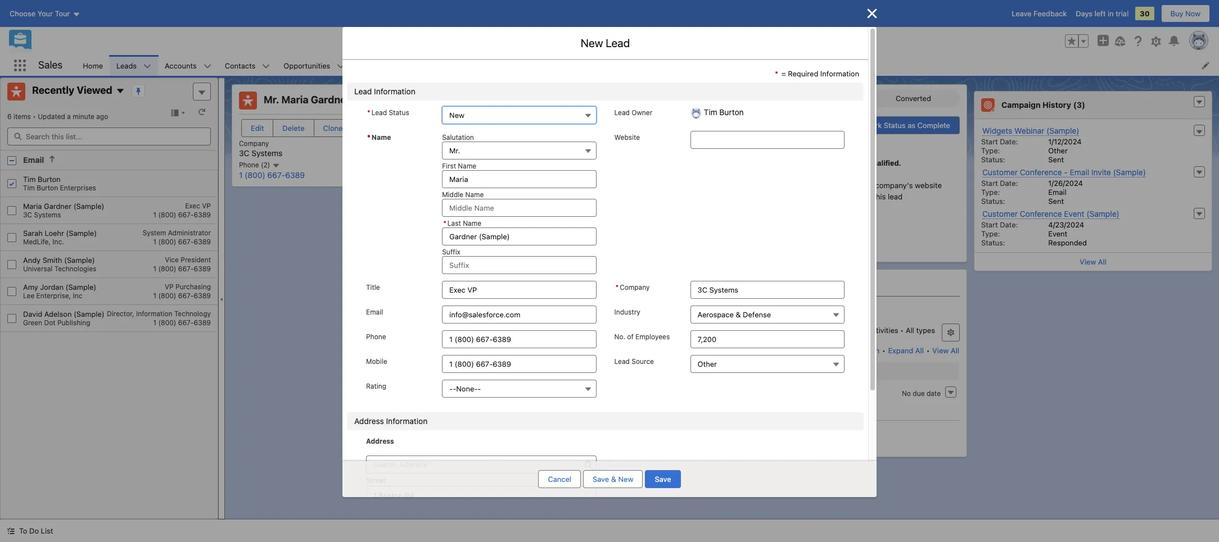 Task type: locate. For each thing, give the bounding box(es) containing it.
1 horizontal spatial gardner
[[311, 94, 350, 106]]

(800) down "company 3c systems" on the top left of page
[[245, 170, 265, 180]]

0 horizontal spatial aerospace & defense
[[518, 204, 596, 214]]

1 vertical spatial customer
[[983, 209, 1018, 219]]

as
[[908, 121, 916, 130], [769, 431, 776, 440]]

0 vertical spatial mr.
[[264, 94, 279, 106]]

0 vertical spatial view all link
[[975, 253, 1212, 271]]

1 vertical spatial sent
[[1049, 197, 1064, 206]]

upcoming & overdue
[[502, 367, 579, 376]]

2 vertical spatial date:
[[1000, 221, 1018, 230]]

event down "customer conference event (sample)" "link"
[[1049, 230, 1068, 239]]

Lead Status, New button
[[442, 106, 597, 124]]

1 save from the left
[[593, 475, 609, 484]]

1 horizontal spatial defense
[[743, 311, 771, 320]]

6389 inside david adelson (sample) row
[[194, 319, 211, 328]]

6389 inside andy smith (sample) row
[[194, 265, 211, 274]]

0 vertical spatial status:
[[982, 155, 1006, 164]]

3c systems inside maria gardner (sample) row
[[23, 211, 61, 220]]

vp left purchasing in the bottom left of the page
[[165, 283, 174, 292]]

667- inside sarah loehr (sample) row
[[178, 238, 194, 247]]

leads list item
[[110, 55, 158, 76]]

list item up lead information
[[410, 55, 457, 76]]

date:
[[1000, 137, 1018, 146], [1000, 179, 1018, 188], [1000, 221, 1018, 230]]

0 vertical spatial no
[[902, 390, 911, 398]]

1 horizontal spatial status
[[509, 121, 533, 130]]

1 (800) 667-6389 down the vp purchasing
[[153, 292, 211, 301]]

2 vertical spatial systems
[[34, 211, 61, 220]]

2 vertical spatial start
[[982, 221, 998, 230]]

1 inside amy jordan (sample) row
[[153, 292, 156, 301]]

company 3c systems
[[239, 140, 283, 158]]

salutation mr.
[[442, 133, 474, 155]]

view all link down responded
[[975, 253, 1212, 271]]

from
[[839, 181, 856, 190]]

0 horizontal spatial vp
[[165, 283, 174, 292]]

list
[[76, 55, 1220, 76]]

recently viewed|leads|list view element
[[0, 78, 218, 520]]

first name
[[442, 162, 477, 170]]

0 vertical spatial as
[[908, 121, 916, 130]]

new inside "save & new" button
[[619, 475, 634, 484]]

2 status: from the top
[[982, 197, 1006, 206]]

Search Address text field
[[366, 456, 597, 474]]

Industry button
[[691, 306, 845, 324]]

no
[[902, 390, 911, 398], [599, 431, 609, 440]]

group
[[1066, 34, 1089, 48]]

0 horizontal spatial save
[[593, 475, 609, 484]]

(800) inside sarah loehr (sample) row
[[158, 238, 176, 247]]

Website text field
[[691, 131, 845, 149]]

email inside recently viewed|leads|list view element
[[23, 155, 44, 165]]

aerospace inside button
[[698, 311, 734, 320]]

vp purchasing
[[165, 283, 211, 292]]

lead owner
[[615, 109, 653, 117]]

adelson
[[44, 310, 72, 319]]

recently viewed status
[[7, 113, 38, 121]]

1 type: from the top
[[982, 146, 1000, 155]]

email up 1/26/2024
[[1070, 168, 1090, 177]]

1 (800) 667-6389 link
[[239, 170, 305, 180]]

0 horizontal spatial list item
[[410, 55, 457, 76]]

2 vertical spatial type:
[[982, 230, 1000, 239]]

2 vertical spatial 3c
[[23, 211, 32, 220]]

new inside new "button"
[[450, 111, 465, 120]]

edit button
[[241, 119, 274, 137]]

1 vertical spatial other
[[698, 360, 717, 369]]

1 inside sarah loehr (sample) row
[[153, 238, 156, 247]]

1 horizontal spatial 3c systems
[[518, 160, 562, 170]]

2 customer from the top
[[983, 209, 1018, 219]]

sent up customer conference - email invite (sample)
[[1049, 155, 1064, 164]]

1 vertical spatial view
[[933, 346, 949, 355]]

leave
[[1012, 9, 1032, 18]]

6389 inside maria gardner (sample) row
[[194, 211, 211, 220]]

1 horizontal spatial aerospace
[[698, 311, 734, 320]]

of down 'industr y'
[[499, 226, 506, 234]]

medlife, inc.
[[23, 238, 64, 247]]

customer conference event (sample)
[[983, 209, 1120, 219]]

1 (800) 667-6389 inside andy smith (sample) row
[[153, 265, 211, 274]]

1 vertical spatial no
[[599, 431, 609, 440]]

start for widgets webinar (sample)
[[982, 137, 998, 146]]

1 vertical spatial address
[[366, 438, 394, 446]]

systems up 1 (800) 667-6389 link
[[252, 149, 283, 158]]

activity.
[[628, 431, 654, 440]]

1 horizontal spatial maria
[[282, 94, 309, 106]]

to do list button
[[0, 520, 60, 543]]

mark
[[865, 121, 882, 130]]

systems down salutation, mr. button
[[531, 160, 562, 170]]

maria inside maria gardner (sample) row
[[23, 202, 42, 211]]

1 date: from the top
[[1000, 137, 1018, 146]]

3c up sarah
[[23, 211, 32, 220]]

loehr
[[45, 229, 64, 238]]

status right the mark
[[884, 121, 906, 130]]

name left 'y'
[[463, 219, 482, 228]]

667- for andy smith (sample)
[[178, 265, 194, 274]]

0 horizontal spatial aerospace
[[518, 204, 557, 214]]

667- inside andy smith (sample) row
[[178, 265, 194, 274]]

email left text default image
[[23, 155, 44, 165]]

0 vertical spatial address
[[354, 417, 384, 426]]

as left complete
[[908, 121, 916, 130]]

1 horizontal spatial no.
[[615, 333, 626, 341]]

david
[[23, 310, 42, 319]]

2 conference from the top
[[1020, 209, 1063, 219]]

systems up loehr
[[34, 211, 61, 220]]

3c down edit button
[[239, 149, 250, 158]]

conference inside "link"
[[1020, 209, 1063, 219]]

conference up '4/23/2024'
[[1020, 209, 1063, 219]]

1 (800) 667-6389 down vice president
[[153, 265, 211, 274]]

(800) down the 'system administrator'
[[158, 238, 176, 247]]

opportunities link
[[277, 55, 337, 76]]

information right the director, at left
[[136, 310, 172, 319]]

None search field
[[7, 128, 211, 146]]

* for * company
[[616, 284, 619, 292]]

0 horizontal spatial view all link
[[932, 342, 960, 360]]

date: down "customer conference event (sample)" "link"
[[1000, 221, 1018, 230]]

3 start date: from the top
[[982, 221, 1018, 230]]

1 horizontal spatial 3c
[[239, 149, 250, 158]]

no. of employees
[[615, 333, 670, 341]]

1 conference from the top
[[1020, 168, 1063, 177]]

event inside button
[[711, 307, 730, 316]]

0 vertical spatial type:
[[982, 146, 1000, 155]]

1 vertical spatial view all link
[[932, 342, 960, 360]]

1 (800) 667-6389 for andy smith (sample)
[[153, 265, 211, 274]]

defense inside button
[[743, 311, 771, 320]]

no. inside no. of employ ees
[[487, 226, 498, 234]]

lead down company's
[[888, 192, 903, 201]]

1 horizontal spatial text default image
[[1196, 99, 1204, 106]]

1 sent from the top
[[1049, 155, 1064, 164]]

* for * last name
[[443, 219, 447, 228]]

new for new task
[[604, 307, 620, 316]]

maria for mr.
[[282, 94, 309, 106]]

overdue
[[548, 367, 579, 376]]

no left past
[[599, 431, 609, 440]]

display as split view image
[[166, 103, 191, 121]]

0 vertical spatial customer
[[983, 168, 1018, 177]]

to do list
[[19, 527, 53, 536]]

connection
[[816, 192, 855, 201]]

fields
[[501, 138, 524, 148]]

websit e
[[487, 182, 508, 199]]

(sample) down invite at the top of the page
[[1087, 209, 1120, 219]]

(800) down technology at the left bottom of page
[[158, 319, 176, 328]]

name left e
[[466, 191, 484, 199]]

1 (800) 667-6389 inside sarah loehr (sample) row
[[153, 238, 211, 247]]

667- inside maria gardner (sample) row
[[178, 211, 194, 220]]

due
[[913, 390, 925, 398]]

1 horizontal spatial mr.
[[450, 146, 460, 155]]

lead for lead owner
[[615, 109, 630, 117]]

(sample) inside row
[[74, 310, 104, 319]]

opportunities list item
[[277, 55, 352, 76]]

which
[[759, 159, 780, 168]]

1 vertical spatial lead
[[888, 192, 903, 201]]

3c systems up sarah
[[23, 211, 61, 220]]

address
[[354, 417, 384, 426], [366, 438, 394, 446]]

event
[[1065, 209, 1085, 219], [1049, 230, 1068, 239], [711, 307, 730, 316]]

gardner down tim burton tim burton enterprises
[[44, 202, 72, 211]]

0 horizontal spatial no
[[599, 431, 609, 440]]

mr. down "salutation"
[[450, 146, 460, 155]]

0 horizontal spatial as
[[769, 431, 776, 440]]

1 vertical spatial aerospace
[[698, 311, 734, 320]]

(800) for amy jordan (sample)
[[158, 292, 176, 301]]

past
[[656, 431, 671, 440]]

call inside button
[[535, 307, 548, 316]]

save right the cancel
[[593, 475, 609, 484]]

tab list
[[484, 274, 960, 297]]

no. down 'y'
[[487, 226, 498, 234]]

call down upcoming & overdue
[[531, 388, 544, 397]]

• right items
[[33, 113, 36, 121]]

2 vertical spatial start date:
[[982, 221, 1018, 230]]

view down types
[[933, 346, 949, 355]]

text default image inside to do list button
[[7, 528, 15, 536]]

3 type: from the top
[[982, 230, 1000, 239]]

(sample)
[[353, 94, 397, 106], [1047, 126, 1080, 136], [1114, 168, 1146, 177], [74, 202, 104, 211], [1087, 209, 1120, 219], [66, 229, 97, 238], [64, 256, 95, 265], [66, 283, 96, 292], [74, 310, 104, 319], [605, 388, 638, 397]]

1 vertical spatial type:
[[982, 188, 1000, 197]]

1 (800) 667-6389 down the 'system administrator'
[[153, 238, 211, 247]]

mark status as complete
[[865, 121, 951, 130]]

name down the convert
[[372, 133, 391, 142]]

gardner inside row
[[44, 202, 72, 211]]

no left due
[[902, 390, 911, 398]]

* left last
[[443, 219, 447, 228]]

refresh • expand all • view all
[[854, 346, 960, 355]]

1 vertical spatial conference
[[1020, 209, 1063, 219]]

systems
[[252, 149, 283, 158], [531, 160, 562, 170], [34, 211, 61, 220]]

667- inside david adelson (sample) row
[[178, 319, 194, 328]]

andy smith (sample) row
[[1, 252, 218, 279]]

0 vertical spatial company
[[239, 140, 269, 148]]

title down the convert
[[358, 140, 372, 148]]

list
[[41, 527, 53, 536]]

Rating button
[[442, 380, 597, 398]]

(800) for maria gardner (sample)
[[158, 211, 176, 220]]

0 vertical spatial maria
[[282, 94, 309, 106]]

address down the "address information" at the left of the page
[[366, 438, 394, 446]]

maria up sarah
[[23, 202, 42, 211]]

to
[[782, 192, 789, 201]]

a inside button
[[529, 307, 533, 316]]

clone button
[[314, 119, 352, 137]]

edit
[[251, 124, 264, 133]]

6389 down technology at the left bottom of page
[[194, 319, 211, 328]]

name for * name
[[372, 133, 391, 142]]

1 vertical spatial vp
[[165, 283, 174, 292]]

0 horizontal spatial lead
[[823, 181, 837, 190]]

1 vertical spatial date:
[[1000, 179, 1018, 188]]

None text field
[[691, 281, 845, 299]]

0 horizontal spatial 3c
[[23, 211, 32, 220]]

are
[[803, 159, 815, 168]]

or
[[850, 159, 857, 168]]

key fields
[[484, 138, 524, 148]]

& left overdue
[[541, 367, 547, 376]]

6389
[[285, 170, 305, 180], [194, 211, 211, 220], [194, 238, 211, 247], [194, 265, 211, 274], [194, 292, 211, 301], [194, 319, 211, 328]]

2 start date: from the top
[[982, 179, 1018, 188]]

667- down the vp purchasing
[[178, 292, 194, 301]]

text default image
[[49, 155, 56, 163]]

1 horizontal spatial vp
[[202, 202, 211, 211]]

maria gardner (sample) row
[[1, 198, 218, 225]]

3c systems down salutation, mr. button
[[518, 160, 562, 170]]

1 vertical spatial gardner
[[44, 202, 72, 211]]

activities
[[868, 326, 899, 335]]

0 horizontal spatial systems
[[34, 211, 61, 220]]

6389 down administrator
[[194, 238, 211, 247]]

6389 for andy smith (sample)
[[194, 265, 211, 274]]

call right log
[[535, 307, 548, 316]]

2 vertical spatial status:
[[982, 239, 1006, 248]]

type: for widgets webinar (sample)
[[982, 146, 1000, 155]]

667- for maria gardner (sample)
[[178, 211, 194, 220]]

0 vertical spatial start date:
[[982, 137, 1018, 146]]

(sample) up the * lead status
[[353, 94, 397, 106]]

2 save from the left
[[655, 475, 671, 484]]

as left done
[[769, 431, 776, 440]]

other up customer conference - email invite (sample)
[[1049, 146, 1068, 155]]

2 vertical spatial maria
[[546, 388, 566, 397]]

6389 inside amy jordan (sample) row
[[194, 292, 211, 301]]

company up task
[[620, 284, 650, 292]]

name for first name
[[458, 162, 477, 170]]

2 start from the top
[[982, 179, 998, 188]]

0 vertical spatial call
[[535, 307, 548, 316]]

new for new event
[[694, 307, 709, 316]]

tab list containing activity
[[484, 274, 960, 297]]

determine which leads are qualified or unqualified.
[[720, 159, 901, 168]]

1 vertical spatial no.
[[615, 333, 626, 341]]

1 inside andy smith (sample) row
[[153, 265, 156, 274]]

new inside new event button
[[694, 307, 709, 316]]

6389 inside sarah loehr (sample) row
[[194, 238, 211, 247]]

1 customer from the top
[[983, 168, 1018, 177]]

Phone text field
[[442, 331, 597, 349]]

amy jordan (sample) row
[[1, 279, 218, 306]]

Last Name text field
[[442, 228, 597, 246]]

0 horizontal spatial view
[[933, 346, 949, 355]]

2 vertical spatial event
[[711, 307, 730, 316]]

0 vertical spatial gardner
[[311, 94, 350, 106]]

1 for maria gardner (sample)
[[153, 211, 156, 220]]

select an item from this list to open it. grid
[[1, 171, 218, 333]]

none-
[[456, 385, 478, 394]]

1 vertical spatial of
[[627, 333, 634, 341]]

industr
[[487, 204, 509, 213]]

items
[[14, 113, 31, 121]]

667- down "company 3c systems" on the top left of page
[[267, 170, 285, 180]]

new inside new task button
[[604, 307, 620, 316]]

date: up customer conference event (sample)
[[1000, 179, 1018, 188]]

(800) inside andy smith (sample) row
[[158, 265, 176, 274]]

Title text field
[[442, 281, 597, 299]]

1 horizontal spatial other
[[1049, 146, 1068, 155]]

1 vertical spatial aerospace & defense
[[698, 311, 771, 320]]

3 status: from the top
[[982, 239, 1006, 248]]

0 horizontal spatial status
[[389, 109, 409, 117]]

inc
[[73, 292, 82, 301]]

1 start date: from the top
[[982, 137, 1018, 146]]

contacts list item
[[218, 55, 277, 76]]

1 vertical spatial text default image
[[7, 528, 15, 536]]

information down rating
[[386, 417, 428, 426]]

1 start from the top
[[982, 137, 998, 146]]

status
[[389, 109, 409, 117], [509, 121, 533, 130], [884, 121, 906, 130]]

0 vertical spatial conference
[[1020, 168, 1063, 177]]

1 (800) 667-6389 for sarah loehr (sample)
[[153, 238, 211, 247]]

view down responded
[[1080, 258, 1097, 267]]

(800) down the vp purchasing
[[158, 292, 176, 301]]

(sample) up 1/12/2024
[[1047, 126, 1080, 136]]

1 (800) 667-6389 inside amy jordan (sample) row
[[153, 292, 211, 301]]

1 horizontal spatial aerospace & defense
[[698, 311, 771, 320]]

of inside no. of employ ees
[[499, 226, 506, 234]]

customer conference - email invite (sample) link
[[983, 168, 1146, 178]]

3 date: from the top
[[1000, 221, 1018, 230]]

* down the convert
[[367, 133, 371, 142]]

upcoming & overdue button
[[485, 363, 960, 381]]

view
[[1080, 258, 1097, 267], [933, 346, 949, 355]]

1 horizontal spatial lead
[[888, 192, 903, 201]]

invite
[[1092, 168, 1111, 177]]

0 horizontal spatial company
[[239, 140, 269, 148]]

Street text field
[[366, 487, 597, 515]]

1 horizontal spatial of
[[627, 333, 634, 341]]

(800) inside maria gardner (sample) row
[[158, 211, 176, 220]]

conference up 1/26/2024
[[1020, 168, 1063, 177]]

6
[[7, 113, 12, 121]]

recently viewed
[[32, 85, 112, 96]]

customer conference event (sample) link
[[983, 209, 1120, 219]]

now
[[1186, 9, 1201, 18]]

street
[[366, 477, 386, 486]]

(sample) right smith
[[64, 256, 95, 265]]

667- for amy jordan (sample)
[[178, 292, 194, 301]]

status up fields
[[509, 121, 533, 130]]

6389 down the president
[[194, 265, 211, 274]]

all inside view all link
[[1099, 258, 1107, 267]]

(800) down vice
[[158, 265, 176, 274]]

status: for customer conference - email invite (sample)
[[982, 197, 1006, 206]]

maria down overdue
[[546, 388, 566, 397]]

title up phone
[[366, 284, 380, 292]]

1 status: from the top
[[982, 155, 1006, 164]]

0 vertical spatial other
[[1049, 146, 1068, 155]]

(800) inside amy jordan (sample) row
[[158, 292, 176, 301]]

mr. right lead icon
[[264, 94, 279, 106]]

text default image
[[1196, 99, 1204, 106], [7, 528, 15, 536]]

contacts
[[225, 61, 256, 70]]

vp inside amy jordan (sample) row
[[165, 283, 174, 292]]

date: down "widgets"
[[1000, 137, 1018, 146]]

(sample) inside 'link'
[[1047, 126, 1080, 136]]

recently
[[32, 85, 74, 96]]

1 (800) 667-6389 inside maria gardner (sample) row
[[153, 211, 211, 220]]

gardner
[[311, 94, 350, 106], [44, 202, 72, 211]]

days
[[1076, 9, 1093, 18]]

667- down technology at the left bottom of page
[[178, 319, 194, 328]]

0 vertical spatial start
[[982, 137, 998, 146]]

2 date: from the top
[[1000, 179, 1018, 188]]

1 vertical spatial start
[[982, 179, 998, 188]]

list item
[[410, 55, 457, 76], [634, 55, 678, 76]]

0 horizontal spatial of
[[499, 226, 506, 234]]

3c down salutation, mr. button
[[518, 160, 529, 170]]

a right log
[[529, 307, 533, 316]]

2 type: from the top
[[982, 188, 1000, 197]]

0 horizontal spatial 3c systems
[[23, 211, 61, 220]]

1 vertical spatial mr.
[[450, 146, 460, 155]]

0 horizontal spatial gardner
[[44, 202, 72, 211]]

website
[[915, 181, 942, 190]]

left
[[1095, 9, 1106, 18]]

1 horizontal spatial as
[[908, 121, 916, 130]]

0 horizontal spatial maria
[[23, 202, 42, 211]]

3c systems
[[518, 160, 562, 170], [23, 211, 61, 220]]

2 horizontal spatial 3c
[[518, 160, 529, 170]]

widgets webinar (sample) link
[[983, 126, 1080, 136]]

customer inside "link"
[[983, 209, 1018, 219]]

status:
[[982, 155, 1006, 164], [982, 197, 1006, 206], [982, 239, 1006, 248]]

aerospace & defense up 7,200
[[518, 204, 596, 214]]

• down types
[[927, 346, 930, 355]]

mr. inside 'salutation mr.'
[[450, 146, 460, 155]]

and
[[707, 431, 719, 440]]

Salutation button
[[442, 142, 597, 160]]

1 (800) 667-6389 down exec
[[153, 211, 211, 220]]

1 (800) 667-6389 for maria gardner (sample)
[[153, 211, 211, 220]]

customer for customer conference event (sample)
[[983, 209, 1018, 219]]

667- down vice president
[[178, 265, 194, 274]]

inc.
[[53, 238, 64, 247]]

0 vertical spatial lead
[[823, 181, 837, 190]]

1 vertical spatial 3c systems
[[23, 211, 61, 220]]

* left =
[[775, 69, 779, 78]]

1 vertical spatial systems
[[531, 160, 562, 170]]

667- inside amy jordan (sample) row
[[178, 292, 194, 301]]

no. down new task
[[615, 333, 626, 341]]

2 sent from the top
[[1049, 197, 1064, 206]]

tomorrow
[[568, 388, 603, 397]]

1 inside maria gardner (sample) row
[[153, 211, 156, 220]]

0 vertical spatial 3c
[[239, 149, 250, 158]]

7,200
[[518, 226, 538, 236]]

Search Recently Viewed list view. search field
[[7, 128, 211, 146]]

1 list item from the left
[[410, 55, 457, 76]]

status: for customer conference event (sample)
[[982, 239, 1006, 248]]

status down lead information
[[389, 109, 409, 117]]

other down the new event
[[698, 360, 717, 369]]

date: for widgets webinar (sample)
[[1000, 137, 1018, 146]]

gardner up clone
[[311, 94, 350, 106]]

1 vertical spatial call
[[531, 388, 544, 397]]

3 start from the top
[[982, 221, 998, 230]]

1 vertical spatial status:
[[982, 197, 1006, 206]]

1 (800) 667-6389 for amy jordan (sample)
[[153, 292, 211, 301]]

0 horizontal spatial text default image
[[7, 528, 15, 536]]

expand
[[889, 346, 914, 355]]

exec
[[185, 202, 200, 211]]

0 vertical spatial of
[[499, 226, 506, 234]]

maria for call
[[546, 388, 566, 397]]

company inside "company 3c systems"
[[239, 140, 269, 148]]

No. of Employees text field
[[691, 331, 845, 349]]

6389 down "delete" button
[[285, 170, 305, 180]]

1 horizontal spatial no
[[902, 390, 911, 398]]

no. of employ ees
[[487, 226, 510, 251]]

2 horizontal spatial status
[[884, 121, 906, 130]]

other inside other button
[[698, 360, 717, 369]]

& down past
[[611, 475, 617, 484]]

activity link
[[491, 274, 525, 297]]

event up '4/23/2024'
[[1065, 209, 1085, 219]]

vp right exec
[[202, 202, 211, 211]]

1 vertical spatial title
[[366, 284, 380, 292]]



Task type: describe. For each thing, give the bounding box(es) containing it.
email inside button
[[787, 307, 805, 316]]

task
[[622, 307, 637, 316]]

meetings
[[673, 431, 704, 440]]

2 horizontal spatial systems
[[531, 160, 562, 170]]

no for no past activity. past meetings and tasks marked as done show up here.
[[599, 431, 609, 440]]

build
[[791, 192, 808, 201]]

a left plan
[[759, 192, 763, 201]]

past
[[611, 431, 626, 440]]

industry
[[615, 308, 641, 317]]

status: for widgets webinar (sample)
[[982, 155, 1006, 164]]

marked
[[741, 431, 767, 440]]

Middle Name text field
[[442, 199, 597, 217]]

information inside david adelson (sample) director, information technology
[[136, 310, 172, 319]]

david adelson (sample) row
[[1, 306, 218, 333]]

save for save
[[655, 475, 671, 484]]

home
[[83, 61, 103, 70]]

unqualified.
[[859, 159, 901, 168]]

(sample) down technologies
[[66, 283, 96, 292]]

4/23/2024
[[1049, 221, 1085, 230]]

sarah loehr (sample)
[[23, 229, 97, 238]]

0 vertical spatial text default image
[[1196, 99, 1204, 106]]

details link
[[545, 274, 573, 297]]

source
[[632, 358, 654, 366]]

lead for lead source
[[615, 358, 630, 366]]

(800) for sarah loehr (sample)
[[158, 238, 176, 247]]

name for middle name
[[466, 191, 484, 199]]

customer for customer conference - email invite (sample)
[[983, 168, 1018, 177]]

start date: for widgets webinar (sample)
[[982, 137, 1018, 146]]

david adelson (sample) director, information technology
[[23, 310, 211, 319]]

key
[[484, 138, 499, 148]]

last
[[448, 219, 461, 228]]

director,
[[107, 310, 134, 319]]

determine
[[720, 159, 757, 168]]

trial
[[1116, 9, 1129, 18]]

time
[[835, 326, 850, 335]]

suffix
[[442, 248, 461, 257]]

6389 for amy jordan (sample)
[[194, 292, 211, 301]]

• left expand
[[883, 346, 886, 355]]

0 vertical spatial title
[[358, 140, 372, 148]]

here.
[[828, 431, 845, 440]]

* for * lead status
[[367, 109, 371, 117]]

aerospace & defense inside button
[[698, 311, 771, 320]]

inverse image
[[866, 7, 879, 20]]

new for new lead
[[581, 37, 603, 50]]

leads link
[[110, 55, 144, 76]]

y
[[487, 213, 490, 221]]

rating
[[366, 383, 387, 391]]

qualified
[[817, 159, 848, 168]]

show
[[797, 431, 815, 440]]

leave feedback
[[1012, 9, 1067, 18]]

burton down text default image
[[38, 175, 61, 184]]

new event button
[[666, 303, 740, 321]]

a down the
[[810, 192, 814, 201]]

list containing home
[[76, 55, 1220, 76]]

information up the * lead status
[[374, 87, 416, 96]]

• right time
[[852, 326, 856, 335]]

(sample) down enterprises
[[74, 202, 104, 211]]

president
[[181, 256, 211, 265]]

save for save & new
[[593, 475, 609, 484]]

1 vertical spatial company
[[620, 284, 650, 292]]

3c inside "company 3c systems"
[[239, 149, 250, 158]]

accounts
[[165, 61, 197, 70]]

1 for sarah loehr (sample)
[[153, 238, 156, 247]]

accounts list item
[[158, 55, 218, 76]]

details
[[545, 281, 573, 291]]

to
[[19, 527, 27, 536]]

new for new
[[450, 111, 465, 120]]

date: for customer conference event (sample)
[[1000, 221, 1018, 230]]

lead for lead information
[[354, 87, 372, 96]]

event inside "link"
[[1065, 209, 1085, 219]]

green
[[23, 319, 42, 328]]

minute
[[73, 113, 94, 121]]

start for customer conference event (sample)
[[982, 221, 998, 230]]

tim burton row
[[1, 171, 218, 198]]

• inside recently viewed|leads|list view element
[[33, 113, 36, 121]]

(sample) right inc.
[[66, 229, 97, 238]]

leads
[[782, 159, 801, 168]]

details
[[773, 181, 796, 190]]

up
[[817, 431, 826, 440]]

systems inside maria gardner (sample) row
[[34, 211, 61, 220]]

no. for no. of employees
[[615, 333, 626, 341]]

tasks
[[721, 431, 739, 440]]

1 horizontal spatial view all link
[[975, 253, 1212, 271]]

1 inside david adelson (sample) row
[[153, 319, 156, 328]]

Lead Source button
[[691, 356, 845, 374]]

1 for andy smith (sample)
[[153, 265, 156, 274]]

conference for event
[[1020, 209, 1063, 219]]

a left 'minute'
[[67, 113, 71, 121]]

& up last name text field
[[559, 204, 564, 214]]

First Name text field
[[442, 170, 597, 188]]

email down customer conference - email invite (sample) link at the right top of the page
[[1049, 188, 1067, 197]]

customer conference - email invite (sample)
[[983, 168, 1146, 177]]

1 (800) 667-6389 down "company 3c systems" on the top left of page
[[239, 170, 305, 180]]

0 vertical spatial view
[[1080, 258, 1097, 267]]

status inside 'button'
[[884, 121, 906, 130]]

(800) for andy smith (sample)
[[158, 265, 176, 274]]

campaign
[[1002, 100, 1041, 110]]

address for address information
[[354, 417, 384, 426]]

status : new
[[509, 121, 553, 130]]

6389 for maria gardner (sample)
[[194, 211, 211, 220]]

as inside "mark status as complete" 'button'
[[908, 121, 916, 130]]

log a call
[[514, 307, 548, 316]]

burton up maria gardner (sample)
[[37, 184, 58, 193]]

1 vertical spatial event
[[1049, 230, 1068, 239]]

information right required
[[821, 69, 860, 78]]

& inside button
[[611, 475, 617, 484]]

technology
[[174, 310, 211, 319]]

medlife,
[[23, 238, 51, 247]]

of for employ
[[499, 226, 506, 234]]

webinar
[[1015, 126, 1045, 136]]

sent for (sample)
[[1049, 155, 1064, 164]]

Suffix text field
[[442, 257, 597, 275]]

compa
[[487, 160, 509, 169]]

(sample) right invite at the top of the page
[[1114, 168, 1146, 177]]

date: for customer conference - email invite (sample)
[[1000, 179, 1018, 188]]

type: for customer conference event (sample)
[[982, 230, 1000, 239]]

* for * name
[[367, 133, 371, 142]]

filters: all time • all activities • all types
[[800, 326, 936, 335]]

amy
[[23, 283, 38, 292]]

2 list item from the left
[[634, 55, 678, 76]]

convert button
[[352, 119, 398, 137]]

* for * = required information
[[775, 69, 779, 78]]

0 horizontal spatial mr.
[[264, 94, 279, 106]]

feedback
[[1034, 9, 1067, 18]]

of for employees
[[627, 333, 634, 341]]

lee enterprise, inc
[[23, 292, 82, 301]]

no past activity. past meetings and tasks marked as done show up here.
[[599, 431, 845, 440]]

mobile
[[366, 358, 388, 366]]

* lead status
[[367, 109, 409, 117]]

lead image
[[239, 92, 257, 110]]

start date: for customer conference event (sample)
[[982, 221, 1018, 230]]

call maria tomorrow (sample)
[[531, 388, 638, 397]]

ago
[[96, 113, 108, 121]]

exec vp
[[185, 202, 211, 211]]

& inside dropdown button
[[541, 367, 547, 376]]

do
[[29, 527, 39, 536]]

(sample) down lead source
[[605, 388, 638, 397]]

1/26/2024
[[1049, 179, 1083, 188]]

address for address
[[366, 438, 394, 446]]

start for customer conference - email invite (sample)
[[982, 179, 998, 188]]

save & new
[[593, 475, 634, 484]]

2 tim from the top
[[23, 184, 35, 193]]

0 vertical spatial aerospace
[[518, 204, 557, 214]]

employees
[[636, 333, 670, 341]]

required
[[788, 69, 819, 78]]

maria gardner (sample)
[[23, 202, 104, 211]]

complete
[[918, 121, 951, 130]]

enterprises
[[60, 184, 96, 193]]

Mobile text field
[[442, 356, 597, 374]]

delete button
[[273, 119, 314, 137]]

with
[[857, 192, 872, 201]]

6389 for sarah loehr (sample)
[[194, 238, 211, 247]]

email up phone
[[366, 308, 383, 317]]

no. for no. of employ ees
[[487, 226, 498, 234]]

owner
[[632, 109, 653, 117]]

employ
[[487, 234, 510, 243]]

sent for -
[[1049, 197, 1064, 206]]

start date: for customer conference - email invite (sample)
[[982, 179, 1018, 188]]

conference for -
[[1020, 168, 1063, 177]]

1 vertical spatial as
[[769, 431, 776, 440]]

1 (800) 667-6389 inside david adelson (sample) row
[[153, 319, 211, 328]]

(sample) inside "link"
[[1087, 209, 1120, 219]]

none search field inside recently viewed|leads|list view element
[[7, 128, 211, 146]]

--none--
[[450, 385, 481, 394]]

purchasing
[[176, 283, 211, 292]]

Email text field
[[442, 306, 597, 324]]

mr. maria gardner (sample)
[[264, 94, 397, 106]]

company's
[[876, 181, 913, 190]]

widgets webinar (sample)
[[983, 126, 1080, 136]]

vp inside maria gardner (sample) row
[[202, 202, 211, 211]]

• right activities at right
[[901, 326, 904, 335]]

updated
[[38, 113, 65, 121]]

gather key details on the lead from their company's website create a plan to build a connection with this lead
[[734, 181, 942, 201]]

type: for customer conference - email invite (sample)
[[982, 188, 1000, 197]]

0 vertical spatial 3c systems
[[518, 160, 562, 170]]

their
[[858, 181, 873, 190]]

in
[[1108, 9, 1114, 18]]

path options list box
[[509, 89, 960, 107]]

(800) inside david adelson (sample) row
[[158, 319, 176, 328]]

sarah loehr (sample) row
[[1, 225, 218, 252]]

on
[[799, 181, 807, 190]]

leads
[[116, 61, 137, 70]]

& inside button
[[736, 311, 741, 320]]

the
[[809, 181, 821, 190]]

1 for amy jordan (sample)
[[153, 292, 156, 301]]

no for no due date
[[902, 390, 911, 398]]

3c inside maria gardner (sample) row
[[23, 211, 32, 220]]

systems inside "company 3c systems"
[[252, 149, 283, 158]]

task image
[[496, 388, 509, 401]]

1 tim from the top
[[23, 175, 36, 184]]

667- for sarah loehr (sample)
[[178, 238, 194, 247]]

mark status as complete button
[[843, 116, 960, 134]]

home link
[[76, 55, 110, 76]]

0 horizontal spatial defense
[[566, 204, 596, 214]]

0 vertical spatial aerospace & defense
[[518, 204, 596, 214]]

* company
[[616, 284, 650, 292]]

1 vertical spatial 3c
[[518, 160, 529, 170]]



Task type: vqa. For each thing, say whether or not it's contained in the screenshot.


